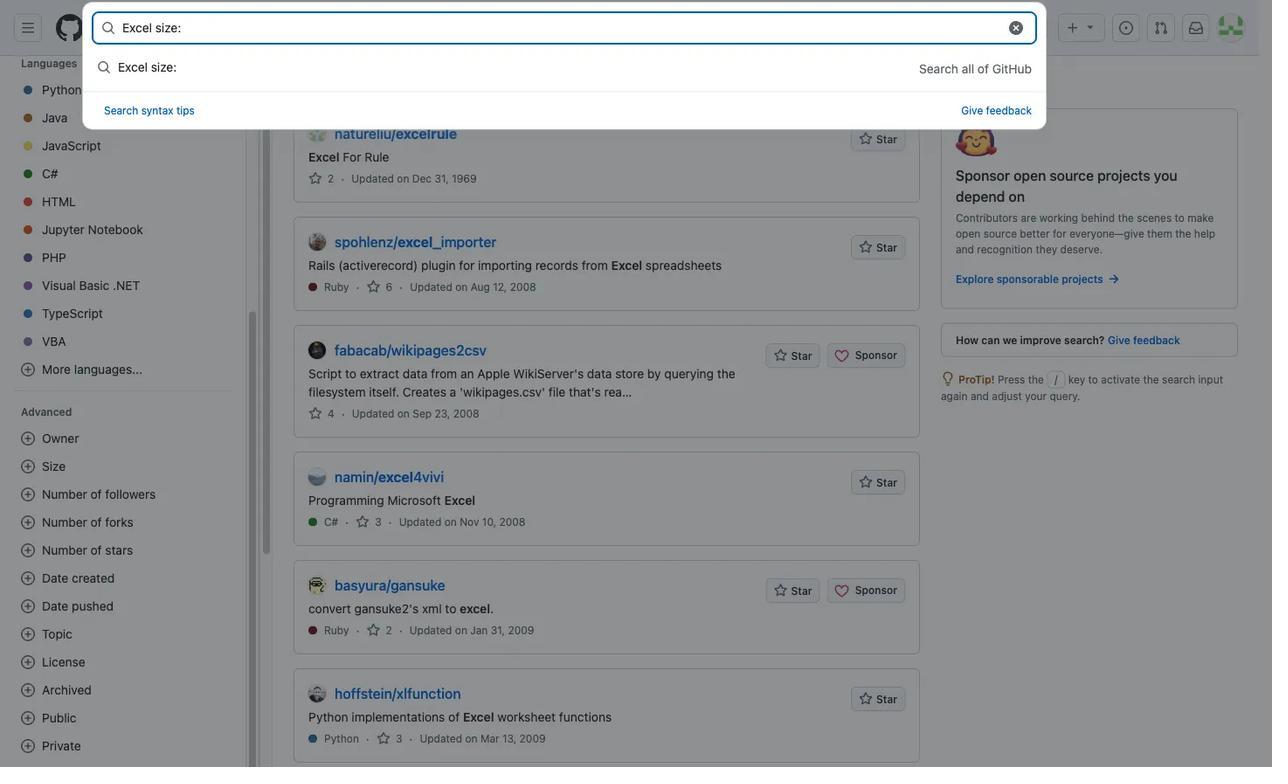 Task type: describe. For each thing, give the bounding box(es) containing it.
them
[[1148, 228, 1173, 240]]

sc 9kayk9 0 image for 4 link
[[309, 407, 323, 421]]

excel for spohlenz/
[[398, 234, 433, 250]]

size button
[[14, 453, 232, 481]]

· down 'programming microsoft excel'
[[389, 515, 392, 529]]

typescript
[[42, 306, 103, 321]]

1 vertical spatial give feedback button
[[1108, 331, 1181, 349]]

on for · updated on mar 13, 2009
[[465, 733, 478, 745]]

on for · updated on aug 12, 2008
[[456, 281, 468, 293]]

rea…
[[604, 385, 632, 399]]

again
[[941, 390, 968, 403]]

c# link
[[14, 160, 232, 188]]

the up your
[[1028, 374, 1044, 386]]

none text field inside 'dialog'
[[122, 14, 998, 42]]

sc 9kayk9 0 image for "2" link to the top
[[309, 172, 323, 186]]

behind
[[1082, 212, 1115, 224]]

from inside script to extract data from an apple wikiserver's data store by querying the filesystem itself. creates a 'wikipages.csv' file that's rea…
[[431, 366, 457, 381]]

xml
[[422, 601, 442, 616]]

how can we improve search? give feedback
[[956, 334, 1181, 347]]

topic
[[42, 627, 72, 642]]

size: inside excel size: button
[[155, 21, 181, 35]]

2008 for _importer
[[510, 281, 536, 293]]

23,
[[435, 408, 450, 420]]

html
[[42, 194, 76, 209]]

sponsorable
[[997, 273, 1059, 285]]

better
[[1020, 228, 1050, 240]]

the up everyone—give
[[1118, 212, 1134, 224]]

command palette image
[[1016, 21, 1030, 35]]

of for followers
[[91, 487, 102, 502]]

help
[[1195, 228, 1216, 240]]

convert gansuke2's xml to excel .
[[309, 601, 494, 616]]

vba
[[42, 334, 66, 349]]

press
[[998, 374, 1026, 386]]

java link
[[14, 104, 232, 132]]

plus circle image for private
[[21, 739, 35, 753]]

updated inside · updated on sep 23, 2008
[[352, 408, 395, 420]]

31, for · updated on dec 31, 1969
[[435, 173, 449, 185]]

give inside button
[[962, 104, 984, 116]]

you
[[1154, 167, 1178, 184]]

date for date created
[[42, 571, 68, 586]]

sc 9kayk9 0 image for namin/ excel 4vivi
[[356, 515, 370, 529]]

basyura/gansuke
[[335, 577, 445, 594]]

projects inside sponsor open source projects you depend on contributors are working behind the scenes to make open source better for everyone—give them the help and recognition they deserve.
[[1098, 167, 1151, 184]]

1 horizontal spatial 2 link
[[367, 623, 392, 639]]

c# inside languages element
[[42, 167, 58, 181]]

number for number of forks
[[42, 515, 87, 530]]

plus circle image for size
[[21, 460, 35, 474]]

search for search syntax tips
[[104, 104, 138, 117]]

(activerecord)
[[338, 258, 418, 272]]

natureliu/ excelrule
[[335, 125, 457, 142]]

a
[[450, 385, 456, 399]]

visual
[[42, 278, 76, 293]]

· down the gansuke2's on the bottom left
[[356, 623, 360, 638]]

protip!
[[959, 374, 995, 386]]

4vivi
[[414, 469, 444, 486]]

sep
[[413, 408, 432, 420]]

0 vertical spatial feedback
[[986, 104, 1032, 116]]

jupyter notebook link
[[14, 216, 232, 244]]

recognition
[[978, 243, 1033, 256]]

mar
[[481, 733, 500, 745]]

explore sponsorable projects
[[956, 273, 1104, 285]]

deserve.
[[1061, 243, 1103, 256]]

visual basic .net link
[[14, 272, 232, 300]]

package icon image
[[956, 123, 997, 156]]

more
[[42, 362, 71, 377]]

date created button
[[14, 565, 232, 593]]

6 link
[[367, 279, 393, 295]]

of for stars
[[91, 543, 102, 558]]

github
[[993, 61, 1032, 76]]

star button for hoffstein/xlfunction
[[851, 687, 906, 711]]

that's
[[569, 385, 601, 399]]

updated for namin/
[[399, 516, 442, 528]]

languages element
[[7, 76, 239, 392]]

languages
[[21, 57, 77, 69]]

and inside key to activate the search input again and adjust your query.
[[971, 390, 989, 403]]

excel for namin/
[[378, 469, 414, 486]]

wikiserver's
[[513, 366, 584, 381]]

1 horizontal spatial open
[[1014, 167, 1047, 184]]

filesystem
[[309, 385, 366, 399]]

star for namin/
[[877, 476, 898, 489]]

records
[[536, 258, 579, 272]]

plus circle image for number of stars
[[21, 544, 35, 558]]

1 vertical spatial open
[[956, 228, 981, 240]]

microsoft
[[388, 493, 441, 507]]

search
[[1163, 374, 1196, 386]]

· down excel for rule
[[341, 171, 345, 186]]

querying
[[665, 366, 714, 381]]

search for search all of github
[[920, 61, 959, 76]]

to right 'xml'
[[445, 601, 457, 616]]

by
[[648, 366, 661, 381]]

excel inside button
[[122, 21, 152, 35]]

on inside sponsor open source projects you depend on contributors are working behind the scenes to make open source better for everyone—give them the help and recognition they deserve.
[[1009, 188, 1025, 205]]

sponsor for basyura/gansuke
[[856, 585, 898, 597]]

plus circle image for topic
[[21, 628, 35, 642]]

they
[[1036, 243, 1058, 256]]

natureliu/
[[335, 125, 396, 142]]

of up · updated on mar 13, 2009
[[449, 710, 460, 724]]

1 vertical spatial c#
[[324, 516, 338, 528]]

3 link for hoffstein/xlfunction
[[377, 731, 402, 747]]

plus circle image for number of followers
[[21, 488, 35, 502]]

1 vertical spatial source
[[984, 228, 1017, 240]]

python implementations of excel worksheet functions
[[309, 710, 612, 724]]

star for spohlenz/
[[877, 241, 898, 253]]

javascript
[[42, 139, 101, 153]]

search syntax tips
[[104, 104, 195, 117]]

search syntax tips link
[[104, 103, 195, 118]]

updated inside · updated on dec 31, 1969
[[352, 173, 394, 185]]

archived button
[[14, 677, 232, 705]]

to inside sponsor open source projects you depend on contributors are working behind the scenes to make open source better for everyone—give them the help and recognition they deserve.
[[1175, 212, 1185, 224]]

date pushed
[[42, 599, 114, 614]]

key
[[1069, 374, 1086, 386]]

script to extract data from an apple wikiserver's data store by querying the filesystem itself. creates a 'wikipages.csv' file that's rea…
[[309, 366, 736, 399]]

sc 9kayk9 0 image inside the explore sponsorable projects link
[[1107, 272, 1121, 286]]

advanced
[[21, 406, 72, 418]]

the inside key to activate the search input again and adjust your query.
[[1144, 374, 1160, 386]]

functions
[[559, 710, 612, 724]]

plus circle image for more languages...
[[21, 363, 35, 377]]

public
[[42, 711, 77, 725]]

nov
[[460, 516, 479, 528]]

2 vertical spatial excel
[[460, 601, 490, 616]]

plus image
[[1066, 21, 1080, 35]]

activate
[[1102, 374, 1141, 386]]

star button for natureliu/
[[851, 127, 906, 151]]

we
[[1003, 334, 1018, 347]]

· down convert gansuke2's xml to excel .
[[399, 623, 403, 638]]

0 vertical spatial 2 link
[[309, 171, 334, 187]]

of right the all
[[978, 61, 989, 76]]

sponsor open source projects you depend on contributors are working behind the scenes to make open source better for everyone—give them the help and recognition they deserve.
[[956, 167, 1216, 256]]

sponsor link for fabacab/wikipages2csv
[[827, 344, 906, 368]]

number for number of followers
[[42, 487, 87, 502]]

hoffstein/xlfunction
[[335, 686, 461, 702]]

excel size: button
[[94, 14, 757, 42]]

git pull request image
[[1155, 21, 1169, 35]]

sponsor for fabacab/wikipages2csv
[[856, 350, 898, 362]]

on for · updated on sep 23, 2008
[[398, 408, 410, 420]]

pushed
[[72, 599, 114, 614]]

itself.
[[369, 385, 399, 399]]

worksheet
[[498, 710, 556, 724]]

input
[[1199, 374, 1224, 386]]

sc 9kayk9 0 image for the right "2" link
[[367, 624, 381, 638]]

created
[[72, 571, 115, 586]]

4
[[328, 408, 335, 420]]

date pushed button
[[14, 593, 232, 621]]



Task type: locate. For each thing, give the bounding box(es) containing it.
of up number of forks
[[91, 487, 102, 502]]

0 vertical spatial source
[[1050, 167, 1094, 184]]

c# up html
[[42, 167, 58, 181]]

ruby language element for basyura/gansuke
[[324, 623, 349, 639]]

convert
[[309, 601, 351, 616]]

private
[[42, 739, 81, 753]]

plugin
[[421, 258, 456, 272]]

1 sponsor link from the top
[[827, 344, 906, 368]]

· left 6 link
[[356, 280, 360, 294]]

python inside python link
[[42, 83, 82, 97]]

projects
[[1098, 167, 1151, 184], [1062, 273, 1104, 285]]

sc 9kayk9 0 image down "implementations"
[[377, 732, 391, 746]]

updated for hoffstein/xlfunction
[[420, 733, 462, 745]]

ruby language element
[[324, 279, 349, 295], [324, 623, 349, 639]]

c# language element
[[324, 514, 338, 530]]

on inside · updated on jan 31, 2009
[[455, 625, 468, 637]]

0 vertical spatial python
[[42, 83, 82, 97]]

on left jan
[[455, 625, 468, 637]]

1 vertical spatial python
[[309, 710, 348, 724]]

2008
[[510, 281, 536, 293], [453, 408, 480, 420], [499, 516, 526, 528]]

give up package icon
[[962, 104, 984, 116]]

press the
[[998, 374, 1044, 386]]

1 vertical spatial 2 link
[[367, 623, 392, 639]]

0 horizontal spatial from
[[431, 366, 457, 381]]

public link
[[14, 705, 232, 732]]

from up a
[[431, 366, 457, 381]]

on inside · updated on nov 10, 2008
[[445, 516, 457, 528]]

to left the make
[[1175, 212, 1185, 224]]

2 ruby from the top
[[324, 625, 349, 637]]

0 horizontal spatial give feedback button
[[962, 103, 1032, 118]]

creates
[[403, 385, 447, 399]]

license
[[42, 655, 85, 670]]

3 number from the top
[[42, 543, 87, 558]]

3 plus circle image from the top
[[21, 572, 35, 586]]

0 vertical spatial projects
[[1098, 167, 1151, 184]]

0 horizontal spatial source
[[984, 228, 1017, 240]]

number up date created
[[42, 543, 87, 558]]

2009 inside · updated on mar 13, 2009
[[520, 733, 546, 745]]

0 horizontal spatial 2
[[328, 173, 334, 185]]

plus circle image left license
[[21, 656, 35, 670]]

for down working
[[1053, 228, 1067, 240]]

1 horizontal spatial search
[[920, 61, 959, 76]]

0 vertical spatial for
[[1053, 228, 1067, 240]]

10,
[[482, 516, 497, 528]]

homepage image
[[56, 14, 84, 42]]

0 vertical spatial 31,
[[435, 173, 449, 185]]

excelrule
[[396, 125, 457, 142]]

0 vertical spatial number
[[42, 487, 87, 502]]

· right 4
[[342, 406, 345, 421]]

2008 inside · updated on nov 10, 2008
[[499, 516, 526, 528]]

search?
[[1065, 334, 1105, 347]]

plus circle image
[[21, 363, 35, 377], [21, 432, 35, 446], [21, 488, 35, 502], [21, 516, 35, 530], [21, 656, 35, 670]]

plus circle image left number of forks
[[21, 516, 35, 530]]

plus circle image for date created
[[21, 572, 35, 586]]

of left stars
[[91, 543, 102, 558]]

plus circle image for number of forks
[[21, 516, 35, 530]]

0 vertical spatial ruby
[[324, 281, 349, 293]]

on left dec
[[397, 173, 409, 185]]

1 data from the left
[[403, 366, 428, 381]]

updated inside · updated on jan 31, 2009
[[410, 625, 452, 637]]

plus circle image inside number of followers button
[[21, 488, 35, 502]]

plus circle image for archived
[[21, 684, 35, 698]]

scenes
[[1137, 212, 1172, 224]]

0 vertical spatial sponsor
[[956, 167, 1011, 184]]

on left nov
[[445, 516, 457, 528]]

0 vertical spatial 2008
[[510, 281, 536, 293]]

updated down 'xml'
[[410, 625, 452, 637]]

ruby down convert
[[324, 625, 349, 637]]

2 link down the gansuke2's on the bottom left
[[367, 623, 392, 639]]

1 vertical spatial and
[[971, 390, 989, 403]]

1 ruby language element from the top
[[324, 279, 349, 295]]

1 vertical spatial give
[[1108, 334, 1131, 347]]

.
[[490, 601, 494, 616]]

plus circle image left topic
[[21, 628, 35, 642]]

basyura/gansuke link
[[335, 575, 445, 596]]

plus circle image left more
[[21, 363, 35, 377]]

data up the that's
[[587, 366, 612, 381]]

0 vertical spatial open
[[1014, 167, 1047, 184]]

updated down the 'plugin' at top left
[[410, 281, 453, 293]]

on for · updated on dec 31, 1969
[[397, 173, 409, 185]]

spreadsheets
[[646, 258, 722, 272]]

number for number of stars
[[42, 543, 87, 558]]

sponsor link for basyura/gansuke
[[827, 579, 906, 603]]

search all of github
[[920, 61, 1032, 76]]

source up working
[[1050, 167, 1094, 184]]

0 vertical spatial sponsor link
[[827, 344, 906, 368]]

1 number from the top
[[42, 487, 87, 502]]

on inside the · updated on aug 12, 2008
[[456, 281, 468, 293]]

2008 inside · updated on sep 23, 2008
[[453, 408, 480, 420]]

the inside script to extract data from an apple wikiserver's data store by querying the filesystem itself. creates a 'wikipages.csv' file that's rea…
[[717, 366, 736, 381]]

c#
[[42, 167, 58, 181], [324, 516, 338, 528]]

sc 9kayk9 0 image inside 3 link
[[377, 732, 391, 746]]

star button for spohlenz/
[[851, 235, 906, 260]]

plus circle image left number of stars at the bottom of the page
[[21, 544, 35, 558]]

date for date pushed
[[42, 599, 68, 614]]

python up python language element at the bottom left of page
[[309, 710, 348, 724]]

0 vertical spatial ruby language element
[[324, 279, 349, 295]]

plus circle image left the size
[[21, 460, 35, 474]]

2008 inside the · updated on aug 12, 2008
[[510, 281, 536, 293]]

0 vertical spatial sc 9kayk9 0 image
[[367, 280, 381, 294]]

sc 9kayk9 0 image down everyone—give
[[1107, 272, 1121, 286]]

give right search?
[[1108, 334, 1131, 347]]

php link
[[14, 244, 232, 272]]

date up topic
[[42, 599, 68, 614]]

give feedback button up the activate
[[1108, 331, 1181, 349]]

plus circle image left date created
[[21, 572, 35, 586]]

2 down the gansuke2's on the bottom left
[[386, 625, 392, 637]]

1 vertical spatial 3
[[396, 733, 402, 745]]

depend
[[956, 188, 1006, 205]]

0 horizontal spatial open
[[956, 228, 981, 240]]

_importer
[[433, 234, 497, 250]]

ruby for basyura/gansuke
[[324, 625, 349, 637]]

excel up 'programming microsoft excel'
[[378, 469, 414, 486]]

2 ruby language element from the top
[[324, 623, 349, 639]]

plus circle image for public
[[21, 711, 35, 725]]

plus circle image inside date created button
[[21, 572, 35, 586]]

2 date from the top
[[42, 599, 68, 614]]

excel
[[398, 234, 433, 250], [378, 469, 414, 486], [460, 601, 490, 616]]

2 vertical spatial number
[[42, 543, 87, 558]]

updated inside · updated on nov 10, 2008
[[399, 516, 442, 528]]

1 horizontal spatial for
[[1053, 228, 1067, 240]]

0 horizontal spatial c#
[[42, 167, 58, 181]]

1 vertical spatial feedback
[[1134, 334, 1181, 347]]

31, inside · updated on jan 31, 2009
[[491, 625, 505, 637]]

date inside button
[[42, 599, 68, 614]]

0 vertical spatial and
[[956, 243, 975, 256]]

dialog
[[82, 2, 1047, 130]]

2009 for hoffstein/xlfunction
[[520, 733, 546, 745]]

updated down python implementations of excel worksheet functions
[[420, 733, 462, 745]]

from right records
[[582, 258, 608, 272]]

javascript link
[[14, 132, 232, 160]]

sc 9kayk9 0 image for spohlenz/ excel _importer
[[367, 280, 381, 294]]

1 vertical spatial ruby
[[324, 625, 349, 637]]

'wikipages.csv'
[[460, 385, 545, 399]]

excel up the 'plugin' at top left
[[398, 234, 433, 250]]

number of stars button
[[14, 537, 232, 565]]

None text field
[[122, 14, 998, 42]]

1 horizontal spatial 3
[[396, 733, 402, 745]]

3 link down programming
[[356, 514, 382, 530]]

3 link down "implementations"
[[377, 731, 402, 747]]

on up 'are'
[[1009, 188, 1025, 205]]

feedback down the github
[[986, 104, 1032, 116]]

1 horizontal spatial c#
[[324, 516, 338, 528]]

archived
[[42, 683, 92, 698]]

query.
[[1050, 390, 1081, 403]]

triangle down image
[[1084, 20, 1098, 34]]

2 number from the top
[[42, 515, 87, 530]]

number
[[42, 487, 87, 502], [42, 515, 87, 530], [42, 543, 87, 558]]

forks
[[105, 515, 133, 530]]

issue opened image
[[1120, 21, 1134, 35]]

tips
[[177, 104, 195, 117]]

0 horizontal spatial 31,
[[435, 173, 449, 185]]

3 down "implementations"
[[396, 733, 402, 745]]

python down "implementations"
[[324, 733, 359, 745]]

12,
[[493, 281, 507, 293]]

sc 9kayk9 0 image inside 6 link
[[367, 280, 381, 294]]

· updated on mar 13, 2009
[[409, 732, 546, 746]]

2 data from the left
[[587, 366, 612, 381]]

2 down excel for rule
[[328, 173, 334, 185]]

to up filesystem
[[345, 366, 357, 381]]

1 vertical spatial 2009
[[520, 733, 546, 745]]

date up date pushed
[[42, 571, 68, 586]]

python up java
[[42, 83, 82, 97]]

give feedback button
[[962, 103, 1032, 118], [1108, 331, 1181, 349]]

plus circle image for owner
[[21, 432, 35, 446]]

plus circle image inside topic button
[[21, 628, 35, 642]]

1 vertical spatial projects
[[1062, 273, 1104, 285]]

source
[[1050, 167, 1094, 184], [984, 228, 1017, 240]]

updated for basyura/gansuke
[[410, 625, 452, 637]]

sc 9kayk9 0 image for hoffstein/xlfunction 3 link
[[377, 732, 391, 746]]

plus circle image inside private link
[[21, 739, 35, 753]]

number up number of stars at the bottom of the page
[[42, 515, 87, 530]]

vba link
[[14, 328, 232, 356]]

on left aug at left
[[456, 281, 468, 293]]

0 horizontal spatial give
[[962, 104, 984, 116]]

1 vertical spatial 3 link
[[377, 731, 402, 747]]

plus circle image left public
[[21, 711, 35, 725]]

are
[[1021, 212, 1037, 224]]

1 vertical spatial for
[[459, 258, 475, 272]]

0 vertical spatial excel
[[398, 234, 433, 250]]

number of stars
[[42, 543, 133, 558]]

1 vertical spatial search
[[104, 104, 138, 117]]

programming
[[309, 493, 384, 507]]

star
[[877, 133, 898, 145], [877, 241, 898, 253], [792, 350, 812, 362], [877, 476, 898, 489], [792, 585, 812, 597], [877, 693, 898, 705]]

excel size: inside button
[[122, 21, 181, 35]]

4 plus circle image from the top
[[21, 600, 35, 614]]

0 vertical spatial give feedback button
[[962, 103, 1032, 118]]

ruby language element for spohlenz/
[[324, 279, 349, 295]]

5 plus circle image from the top
[[21, 656, 35, 670]]

html link
[[14, 188, 232, 216]]

excel
[[122, 21, 152, 35], [122, 21, 152, 35], [118, 60, 148, 74], [309, 149, 340, 164], [611, 258, 643, 272], [445, 493, 476, 507], [463, 710, 494, 724]]

feedback
[[986, 104, 1032, 116], [1134, 334, 1181, 347]]

updated down rule
[[352, 173, 394, 185]]

2008 for 4vivi
[[499, 516, 526, 528]]

1 horizontal spatial source
[[1050, 167, 1094, 184]]

key to activate the search input again and adjust your query.
[[941, 374, 1224, 403]]

1 horizontal spatial feedback
[[1134, 334, 1181, 347]]

everyone—give
[[1070, 228, 1145, 240]]

plus circle image inside the public link
[[21, 711, 35, 725]]

6 plus circle image from the top
[[21, 684, 35, 698]]

all
[[962, 61, 975, 76]]

plus circle image
[[21, 460, 35, 474], [21, 544, 35, 558], [21, 572, 35, 586], [21, 600, 35, 614], [21, 628, 35, 642], [21, 684, 35, 698], [21, 711, 35, 725], [21, 739, 35, 753]]

the left 'help'
[[1176, 228, 1192, 240]]

0 vertical spatial 2
[[328, 173, 334, 185]]

projects down deserve.
[[1062, 273, 1104, 285]]

adjust
[[992, 390, 1022, 403]]

3 for hoffstein/xlfunction
[[396, 733, 402, 745]]

2 vertical spatial sc 9kayk9 0 image
[[356, 515, 370, 529]]

2 link down excel for rule
[[309, 171, 334, 187]]

plus circle image for date pushed
[[21, 600, 35, 614]]

plus circle image inside number of stars button
[[21, 544, 35, 558]]

on inside · updated on mar 13, 2009
[[465, 733, 478, 745]]

2008 right 10,
[[499, 516, 526, 528]]

plus circle image left owner at left
[[21, 432, 35, 446]]

sc 9kayk9 0 image inside 4 link
[[309, 407, 323, 421]]

the right querying
[[717, 366, 736, 381]]

· right python language element at the bottom left of page
[[366, 732, 370, 746]]

updated down microsoft
[[399, 516, 442, 528]]

2008 right 23,
[[453, 408, 480, 420]]

0 vertical spatial 3
[[375, 516, 382, 528]]

on for · updated on nov 10, 2008
[[445, 516, 457, 528]]

· down "implementations"
[[409, 732, 413, 746]]

0 horizontal spatial 2 link
[[309, 171, 334, 187]]

jan
[[470, 625, 488, 637]]

· updated on nov 10, 2008
[[389, 515, 526, 529]]

0 horizontal spatial feedback
[[986, 104, 1032, 116]]

31, inside · updated on dec 31, 1969
[[435, 173, 449, 185]]

for inside sponsor open source projects you depend on contributors are working behind the scenes to make open source better for everyone—give them the help and recognition they deserve.
[[1053, 228, 1067, 240]]

open up 'are'
[[1014, 167, 1047, 184]]

31,
[[435, 173, 449, 185], [491, 625, 505, 637]]

0 vertical spatial c#
[[42, 167, 58, 181]]

on inside · updated on dec 31, 1969
[[397, 173, 409, 185]]

1 horizontal spatial data
[[587, 366, 612, 381]]

languages...
[[74, 362, 143, 377]]

0 vertical spatial 2009
[[508, 625, 534, 637]]

updated for spohlenz/
[[410, 281, 453, 293]]

for
[[1053, 228, 1067, 240], [459, 258, 475, 272]]

ruby language element down convert
[[324, 623, 349, 639]]

advanced element
[[7, 425, 239, 760]]

3 link
[[356, 514, 382, 530], [377, 731, 402, 747]]

1 vertical spatial 2
[[386, 625, 392, 637]]

0 vertical spatial from
[[582, 258, 608, 272]]

3 plus circle image from the top
[[21, 488, 35, 502]]

2 sponsor link from the top
[[827, 579, 906, 603]]

1 vertical spatial 2008
[[453, 408, 480, 420]]

of left "forks"
[[91, 515, 102, 530]]

star for hoffstein/xlfunction
[[877, 693, 898, 705]]

1 horizontal spatial 31,
[[491, 625, 505, 637]]

1 vertical spatial excel
[[378, 469, 414, 486]]

ruby for spohlenz/
[[324, 281, 349, 293]]

give feedback button up package icon
[[962, 103, 1032, 118]]

4 plus circle image from the top
[[21, 516, 35, 530]]

on left the mar
[[465, 733, 478, 745]]

sc 9kayk9 0 image down the gansuke2's on the bottom left
[[367, 624, 381, 638]]

excel up jan
[[460, 601, 490, 616]]

3 for namin/
[[375, 516, 382, 528]]

dec
[[412, 173, 432, 185]]

3 down 'programming microsoft excel'
[[375, 516, 382, 528]]

plus circle image left private
[[21, 739, 35, 753]]

and down protip! on the right of page
[[971, 390, 989, 403]]

2009 right jan
[[508, 625, 534, 637]]

plus circle image inside the date pushed button
[[21, 600, 35, 614]]

1 horizontal spatial from
[[582, 258, 608, 272]]

1 vertical spatial sc 9kayk9 0 image
[[941, 372, 955, 386]]

of for forks
[[91, 515, 102, 530]]

hoffstein/xlfunction link
[[335, 684, 461, 705]]

sc 9kayk9 0 image inside 3 link
[[356, 515, 370, 529]]

4 link
[[309, 406, 335, 422]]

owner button
[[14, 425, 232, 453]]

sponsor inside sponsor open source projects you depend on contributors are working behind the scenes to make open source better for everyone—give them the help and recognition they deserve.
[[956, 167, 1011, 184]]

search left the all
[[920, 61, 959, 76]]

stars
[[105, 543, 133, 558]]

1 vertical spatial from
[[431, 366, 457, 381]]

1 plus circle image from the top
[[21, 363, 35, 377]]

· right c# language element
[[345, 515, 349, 529]]

updated inside · updated on mar 13, 2009
[[420, 733, 462, 745]]

data up "creates"
[[403, 366, 428, 381]]

sc 9kayk9 0 image down programming
[[356, 515, 370, 529]]

plus circle image for license
[[21, 656, 35, 670]]

2009 down worksheet
[[520, 733, 546, 745]]

ruby language element down the rails
[[324, 279, 349, 295]]

sc 9kayk9 0 image left 4
[[309, 407, 323, 421]]

0 horizontal spatial search
[[104, 104, 138, 117]]

date created
[[42, 571, 115, 586]]

plus circle image inside the owner button
[[21, 432, 35, 446]]

· right 6
[[400, 280, 403, 294]]

2 vertical spatial sponsor
[[856, 585, 898, 597]]

c# down programming
[[324, 516, 338, 528]]

to inside script to extract data from an apple wikiserver's data store by querying the filesystem itself. creates a 'wikipages.csv' file that's rea…
[[345, 366, 357, 381]]

1 vertical spatial 31,
[[491, 625, 505, 637]]

2 vertical spatial 2008
[[499, 516, 526, 528]]

1 vertical spatial sponsor link
[[827, 579, 906, 603]]

1 horizontal spatial give feedback button
[[1108, 331, 1181, 349]]

number of forks
[[42, 515, 133, 530]]

star for natureliu/
[[877, 133, 898, 145]]

python language element
[[324, 731, 359, 747]]

plus circle image inside license button
[[21, 656, 35, 670]]

license button
[[14, 649, 232, 677]]

contributors
[[956, 212, 1018, 224]]

for up the · updated on aug 12, 2008
[[459, 258, 475, 272]]

updated down itself. in the bottom left of the page
[[352, 408, 395, 420]]

plus circle image inside more languages... button
[[21, 363, 35, 377]]

search down python link
[[104, 104, 138, 117]]

to inside key to activate the search input again and adjust your query.
[[1089, 374, 1099, 386]]

ruby down the rails
[[324, 281, 349, 293]]

give feedback button inside 'dialog'
[[962, 103, 1032, 118]]

5 plus circle image from the top
[[21, 628, 35, 642]]

2009 inside · updated on jan 31, 2009
[[508, 625, 534, 637]]

sc 9kayk9 0 image up again at the bottom of the page
[[941, 372, 955, 386]]

plus circle image inside the archived button
[[21, 684, 35, 698]]

date inside button
[[42, 571, 68, 586]]

plus circle image inside number of forks button
[[21, 516, 35, 530]]

updated inside the · updated on aug 12, 2008
[[410, 281, 453, 293]]

ruby
[[324, 281, 349, 293], [324, 625, 349, 637]]

number of forks button
[[14, 509, 232, 537]]

· updated on jan 31, 2009
[[399, 623, 534, 638]]

1 vertical spatial sponsor
[[856, 350, 898, 362]]

1 horizontal spatial give
[[1108, 334, 1131, 347]]

improve
[[1021, 334, 1062, 347]]

8 plus circle image from the top
[[21, 739, 35, 753]]

an
[[461, 366, 474, 381]]

3 link for namin/
[[356, 514, 382, 530]]

source up recognition
[[984, 228, 1017, 240]]

2 plus circle image from the top
[[21, 432, 35, 446]]

namin/
[[335, 469, 378, 486]]

and up explore
[[956, 243, 975, 256]]

gansuke2's
[[355, 601, 419, 616]]

give feedback
[[962, 104, 1032, 116]]

private link
[[14, 732, 232, 760]]

implementations
[[352, 710, 445, 724]]

0 horizontal spatial 3
[[375, 516, 382, 528]]

notifications image
[[1190, 21, 1204, 35]]

2009 for basyura/gansuke
[[508, 625, 534, 637]]

13,
[[503, 733, 517, 745]]

on for · updated on jan 31, 2009
[[455, 625, 468, 637]]

0 horizontal spatial for
[[459, 258, 475, 272]]

can
[[982, 334, 1000, 347]]

2 plus circle image from the top
[[21, 544, 35, 558]]

star button for namin/
[[851, 470, 906, 495]]

.net
[[113, 278, 140, 293]]

1 horizontal spatial 2
[[386, 625, 392, 637]]

0 vertical spatial 3 link
[[356, 514, 382, 530]]

31, for · updated on jan 31, 2009
[[491, 625, 505, 637]]

on inside · updated on sep 23, 2008
[[398, 408, 410, 420]]

sc 9kayk9 0 image
[[367, 280, 381, 294], [941, 372, 955, 386], [356, 515, 370, 529]]

1 plus circle image from the top
[[21, 460, 35, 474]]

data
[[403, 366, 428, 381], [587, 366, 612, 381]]

dialog containing excel size:
[[82, 2, 1047, 130]]

1 vertical spatial number
[[42, 515, 87, 530]]

1 vertical spatial date
[[42, 599, 68, 614]]

size
[[42, 459, 66, 474]]

0 vertical spatial search
[[920, 61, 959, 76]]

1 ruby from the top
[[324, 281, 349, 293]]

rails (activerecord) plugin for importing records from excel spreadsheets
[[309, 258, 722, 272]]

plus circle image left date pushed
[[21, 600, 35, 614]]

7 plus circle image from the top
[[21, 711, 35, 725]]

· updated on aug 12, 2008
[[400, 280, 536, 294]]

1 vertical spatial ruby language element
[[324, 623, 349, 639]]

plus circle image inside size button
[[21, 460, 35, 474]]

and inside sponsor open source projects you depend on contributors are working behind the scenes to make open source better for everyone—give them the help and recognition they deserve.
[[956, 243, 975, 256]]

0 vertical spatial give
[[962, 104, 984, 116]]

sc 9kayk9 0 image left 6
[[367, 280, 381, 294]]

sc 9kayk9 0 image
[[309, 172, 323, 186], [1107, 272, 1121, 286], [309, 407, 323, 421], [367, 624, 381, 638], [377, 732, 391, 746]]

0 horizontal spatial data
[[403, 366, 428, 381]]

· updated on sep 23, 2008
[[342, 406, 480, 421]]

fabacab/wikipages2csv link
[[335, 340, 487, 361]]

0 vertical spatial date
[[42, 571, 68, 586]]

1 date from the top
[[42, 571, 68, 586]]

on left sep
[[398, 408, 410, 420]]

projects left you
[[1098, 167, 1151, 184]]

2 vertical spatial python
[[324, 733, 359, 745]]



Task type: vqa. For each thing, say whether or not it's contained in the screenshot.
Owner
yes



